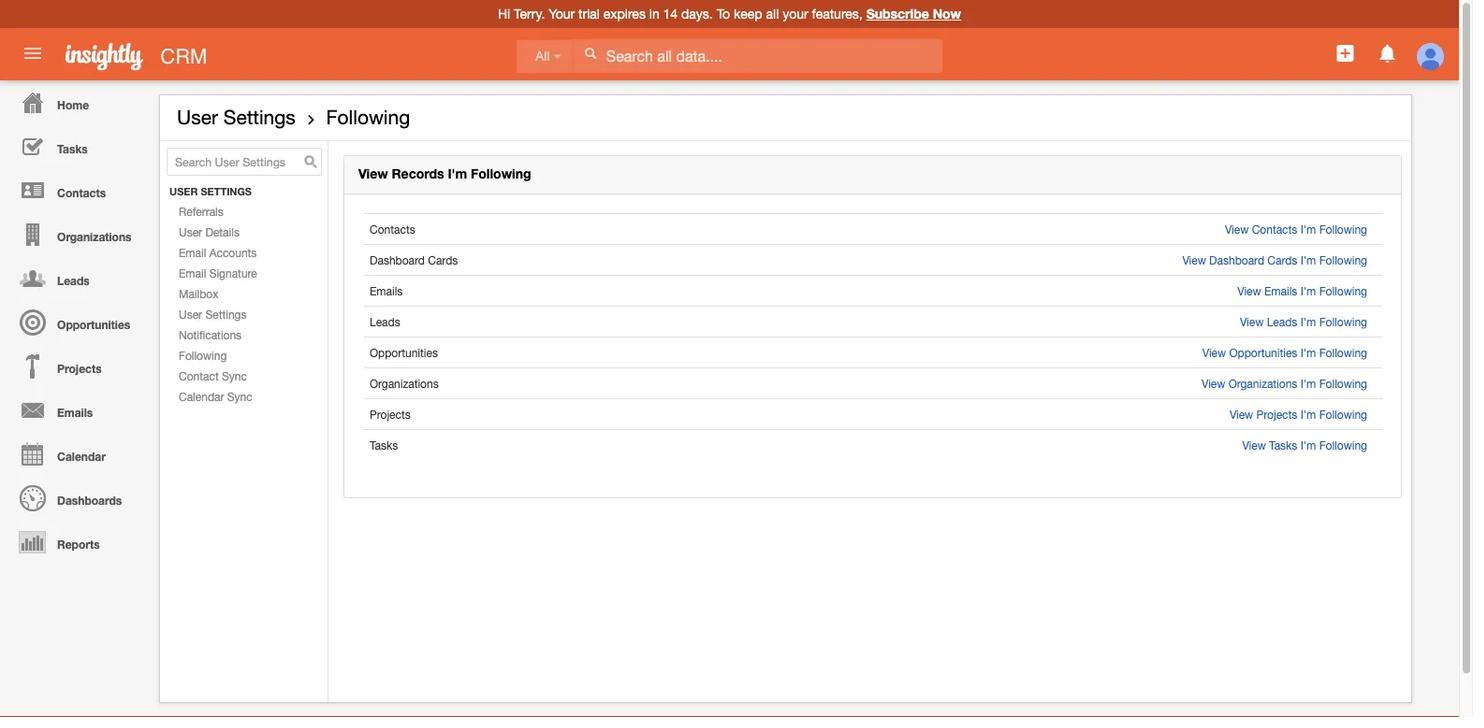 Task type: vqa. For each thing, say whether or not it's contained in the screenshot.


Task type: describe. For each thing, give the bounding box(es) containing it.
1 vertical spatial following link
[[160, 345, 328, 366]]

dashboards
[[57, 494, 122, 507]]

2 horizontal spatial projects
[[1257, 408, 1298, 421]]

following up "records"
[[326, 106, 410, 129]]

following for view leads i'm following
[[1320, 316, 1368, 329]]

calendar sync link
[[160, 387, 328, 407]]

following for view records i'm following
[[471, 166, 531, 182]]

1 vertical spatial sync
[[227, 390, 252, 404]]

signature
[[209, 267, 257, 280]]

view emails i'm following
[[1238, 285, 1368, 298]]

subscribe now link
[[866, 6, 961, 22]]

view organizations i'm following link
[[1202, 377, 1368, 390]]

hi
[[498, 6, 510, 22]]

all
[[766, 6, 779, 22]]

0 horizontal spatial calendar
[[57, 450, 106, 463]]

1 vertical spatial user settings link
[[160, 304, 328, 325]]

i'm for organizations
[[1301, 377, 1316, 390]]

settings inside user settings referrals user details email accounts email signature mailbox user settings notifications following contact sync calendar sync
[[205, 308, 247, 321]]

1 vertical spatial user
[[179, 226, 202, 239]]

accounts
[[209, 246, 257, 259]]

view for view opportunities i'm following
[[1203, 346, 1226, 360]]

subscribe
[[866, 6, 929, 22]]

keep
[[734, 6, 763, 22]]

2 horizontal spatial emails
[[1265, 285, 1298, 298]]

home
[[57, 98, 89, 111]]

your
[[783, 6, 808, 22]]

in
[[649, 6, 660, 22]]

projects inside 'link'
[[57, 362, 102, 375]]

settings
[[201, 186, 252, 198]]

view dashboard cards i'm following
[[1183, 254, 1368, 267]]

1 horizontal spatial opportunities
[[370, 346, 438, 360]]

terry.
[[514, 6, 545, 22]]

view leads i'm following
[[1240, 316, 1368, 329]]

1 email from the top
[[179, 246, 206, 259]]

2 cards from the left
[[1268, 254, 1298, 267]]

dashboards link
[[5, 476, 150, 520]]

following for view organizations i'm following
[[1320, 377, 1368, 390]]

user settings referrals user details email accounts email signature mailbox user settings notifications following contact sync calendar sync
[[169, 186, 257, 404]]

view records i'm following
[[359, 166, 531, 182]]

0 horizontal spatial leads
[[57, 274, 90, 287]]

crm
[[160, 44, 207, 68]]

0 vertical spatial user settings link
[[177, 106, 296, 129]]

navigation containing home
[[0, 81, 150, 564]]

emails link
[[5, 388, 150, 432]]

1 dashboard from the left
[[370, 254, 425, 267]]

following for view emails i'm following
[[1320, 285, 1368, 298]]

view for view emails i'm following
[[1238, 285, 1262, 298]]

0 horizontal spatial organizations
[[57, 230, 132, 243]]

projects link
[[5, 344, 150, 388]]

2 horizontal spatial tasks
[[1269, 439, 1298, 452]]

home link
[[5, 81, 150, 124]]

contacts link
[[5, 168, 150, 212]]

trial
[[579, 6, 600, 22]]

following for view projects i'm following
[[1320, 408, 1368, 421]]

hi terry. your trial expires in 14 days. to keep all your features, subscribe now
[[498, 6, 961, 22]]

view for view tasks i'm following
[[1243, 439, 1266, 452]]

email signature link
[[160, 263, 328, 284]]

1 horizontal spatial tasks
[[370, 439, 398, 452]]

user
[[169, 186, 198, 198]]

all
[[535, 49, 550, 64]]

0 vertical spatial following link
[[326, 106, 410, 129]]

0 vertical spatial user
[[177, 106, 218, 129]]

contacts inside contacts "link"
[[57, 186, 106, 199]]

view contacts i'm following link
[[1225, 223, 1368, 236]]

2 vertical spatial user
[[179, 308, 202, 321]]

following inside user settings referrals user details email accounts email signature mailbox user settings notifications following contact sync calendar sync
[[179, 349, 227, 362]]

0 horizontal spatial tasks
[[57, 142, 88, 155]]

view dashboard cards i'm following link
[[1183, 254, 1368, 267]]

view for view dashboard cards i'm following
[[1183, 254, 1206, 267]]

view opportunities i'm following link
[[1203, 346, 1368, 360]]

opportunities link
[[5, 300, 150, 344]]

calendar inside user settings referrals user details email accounts email signature mailbox user settings notifications following contact sync calendar sync
[[179, 390, 224, 404]]

1 horizontal spatial organizations
[[370, 377, 439, 390]]

2 dashboard from the left
[[1210, 254, 1265, 267]]

2 horizontal spatial leads
[[1267, 316, 1298, 329]]

notifications
[[179, 329, 242, 342]]

dashboard cards
[[370, 254, 458, 267]]

leads link
[[5, 256, 150, 300]]

2 horizontal spatial contacts
[[1252, 223, 1298, 236]]

mailbox
[[179, 287, 219, 301]]

0 vertical spatial sync
[[222, 370, 247, 383]]

view opportunities i'm following
[[1203, 346, 1368, 360]]

i'm for contacts
[[1301, 223, 1316, 236]]



Task type: locate. For each thing, give the bounding box(es) containing it.
following link down the 'notifications'
[[160, 345, 328, 366]]

email up mailbox
[[179, 267, 206, 280]]

14
[[663, 6, 678, 22]]

email down details
[[179, 246, 206, 259]]

cards
[[428, 254, 458, 267], [1268, 254, 1298, 267]]

emails down view dashboard cards i'm following link
[[1265, 285, 1298, 298]]

projects
[[57, 362, 102, 375], [370, 408, 411, 421], [1257, 408, 1298, 421]]

2 horizontal spatial organizations
[[1229, 377, 1298, 390]]

leads up opportunities link at the top left of page
[[57, 274, 90, 287]]

calendar
[[179, 390, 224, 404], [57, 450, 106, 463]]

following up view tasks i'm following
[[1320, 408, 1368, 421]]

emails down "dashboard cards" at left
[[370, 285, 403, 298]]

calendar down contact
[[179, 390, 224, 404]]

2 email from the top
[[179, 267, 206, 280]]

0 horizontal spatial contacts
[[57, 186, 106, 199]]

settings up the 'notifications'
[[205, 308, 247, 321]]

contacts
[[57, 186, 106, 199], [370, 223, 415, 236], [1252, 223, 1298, 236]]

1 vertical spatial email
[[179, 267, 206, 280]]

leads up view opportunities i'm following link
[[1267, 316, 1298, 329]]

view for view leads i'm following
[[1240, 316, 1264, 329]]

following for view opportunities i'm following
[[1320, 346, 1368, 360]]

i'm up view projects i'm following link
[[1301, 377, 1316, 390]]

all link
[[517, 40, 573, 73]]

view emails i'm following link
[[1238, 285, 1368, 298]]

organizations link
[[5, 212, 150, 256]]

2 horizontal spatial opportunities
[[1229, 346, 1298, 360]]

emails
[[370, 285, 403, 298], [1265, 285, 1298, 298], [57, 406, 93, 419]]

your
[[549, 6, 575, 22]]

dashboard down "records"
[[370, 254, 425, 267]]

following link up "records"
[[326, 106, 410, 129]]

sync
[[222, 370, 247, 383], [227, 390, 252, 404]]

cards down view records i'm following
[[428, 254, 458, 267]]

opportunities
[[57, 318, 130, 331], [370, 346, 438, 360], [1229, 346, 1298, 360]]

view for view records i'm following
[[359, 166, 388, 182]]

notifications image
[[1377, 42, 1399, 65]]

following link
[[326, 106, 410, 129], [160, 345, 328, 366]]

following down the view emails i'm following link in the top of the page
[[1320, 316, 1368, 329]]

following up the view emails i'm following link in the top of the page
[[1320, 223, 1368, 236]]

dashboard
[[370, 254, 425, 267], [1210, 254, 1265, 267]]

view tasks i'm following link
[[1243, 439, 1368, 452]]

i'm up the view leads i'm following
[[1301, 285, 1316, 298]]

user settings link up search user settings text field
[[177, 106, 296, 129]]

opportunities up 'view organizations i'm following' link
[[1229, 346, 1298, 360]]

contacts up view dashboard cards i'm following link
[[1252, 223, 1298, 236]]

i'm down view emails i'm following
[[1301, 316, 1316, 329]]

view tasks i'm following
[[1243, 439, 1368, 452]]

expires
[[604, 6, 646, 22]]

view for view contacts i'm following
[[1225, 223, 1249, 236]]

Search all data.... text field
[[574, 39, 942, 73]]

i'm for records
[[448, 166, 467, 182]]

0 horizontal spatial dashboard
[[370, 254, 425, 267]]

1 horizontal spatial calendar
[[179, 390, 224, 404]]

user
[[177, 106, 218, 129], [179, 226, 202, 239], [179, 308, 202, 321]]

1 horizontal spatial cards
[[1268, 254, 1298, 267]]

i'm down view projects i'm following link
[[1301, 439, 1316, 452]]

following down view projects i'm following link
[[1320, 439, 1368, 452]]

reports
[[57, 538, 100, 551]]

0 horizontal spatial projects
[[57, 362, 102, 375]]

0 vertical spatial email
[[179, 246, 206, 259]]

0 horizontal spatial opportunities
[[57, 318, 130, 331]]

user down mailbox
[[179, 308, 202, 321]]

white image
[[584, 47, 597, 60]]

1 horizontal spatial contacts
[[370, 223, 415, 236]]

details
[[205, 226, 240, 239]]

i'm up view dashboard cards i'm following
[[1301, 223, 1316, 236]]

user settings link up the 'notifications'
[[160, 304, 328, 325]]

following
[[326, 106, 410, 129], [471, 166, 531, 182], [1320, 223, 1368, 236], [1320, 254, 1368, 267], [1320, 285, 1368, 298], [1320, 316, 1368, 329], [1320, 346, 1368, 360], [179, 349, 227, 362], [1320, 377, 1368, 390], [1320, 408, 1368, 421], [1320, 439, 1368, 452]]

features,
[[812, 6, 863, 22]]

opportunities up projects 'link'
[[57, 318, 130, 331]]

referrals link
[[160, 201, 328, 222]]

contact
[[179, 370, 219, 383]]

view for view projects i'm following
[[1230, 408, 1254, 421]]

1 horizontal spatial projects
[[370, 408, 411, 421]]

sync up calendar sync link
[[222, 370, 247, 383]]

i'm for tasks
[[1301, 439, 1316, 452]]

user down 'referrals'
[[179, 226, 202, 239]]

following down view leads i'm following link
[[1320, 346, 1368, 360]]

leads down "dashboard cards" at left
[[370, 316, 400, 329]]

Search User Settings text field
[[167, 148, 322, 176]]

i'm down view leads i'm following link
[[1301, 346, 1316, 360]]

i'm for leads
[[1301, 316, 1316, 329]]

leads
[[57, 274, 90, 287], [370, 316, 400, 329], [1267, 316, 1298, 329]]

now
[[933, 6, 961, 22]]

view projects i'm following link
[[1230, 408, 1368, 421]]

view projects i'm following
[[1230, 408, 1368, 421]]

0 horizontal spatial cards
[[428, 254, 458, 267]]

0 vertical spatial settings
[[224, 106, 296, 129]]

settings up search user settings text field
[[224, 106, 296, 129]]

following up view emails i'm following
[[1320, 254, 1368, 267]]

organizations
[[57, 230, 132, 243], [370, 377, 439, 390], [1229, 377, 1298, 390]]

i'm right "records"
[[448, 166, 467, 182]]

following right "records"
[[471, 166, 531, 182]]

following up contact
[[179, 349, 227, 362]]

user settings link
[[177, 106, 296, 129], [160, 304, 328, 325]]

following up view projects i'm following link
[[1320, 377, 1368, 390]]

following up the view leads i'm following
[[1320, 285, 1368, 298]]

calendar up dashboards link
[[57, 450, 106, 463]]

navigation
[[0, 81, 150, 564]]

mailbox link
[[160, 284, 328, 304]]

contacts up organizations link
[[57, 186, 106, 199]]

1 horizontal spatial dashboard
[[1210, 254, 1265, 267]]

view for view organizations i'm following
[[1202, 377, 1226, 390]]

calendar link
[[5, 432, 150, 476]]

notifications link
[[160, 325, 328, 345]]

view
[[359, 166, 388, 182], [1225, 223, 1249, 236], [1183, 254, 1206, 267], [1238, 285, 1262, 298], [1240, 316, 1264, 329], [1203, 346, 1226, 360], [1202, 377, 1226, 390], [1230, 408, 1254, 421], [1243, 439, 1266, 452]]

1 vertical spatial settings
[[205, 308, 247, 321]]

view leads i'm following link
[[1240, 316, 1368, 329]]

following for view contacts i'm following
[[1320, 223, 1368, 236]]

settings
[[224, 106, 296, 129], [205, 308, 247, 321]]

user down crm
[[177, 106, 218, 129]]

1 horizontal spatial emails
[[370, 285, 403, 298]]

referrals
[[179, 205, 224, 218]]

days.
[[681, 6, 713, 22]]

user settings
[[177, 106, 296, 129]]

tasks
[[57, 142, 88, 155], [370, 439, 398, 452], [1269, 439, 1298, 452]]

cards down view contacts i'm following
[[1268, 254, 1298, 267]]

emails up calendar link
[[57, 406, 93, 419]]

user details link
[[160, 222, 328, 243]]

i'm for emails
[[1301, 285, 1316, 298]]

contacts up "dashboard cards" at left
[[370, 223, 415, 236]]

1 cards from the left
[[428, 254, 458, 267]]

records
[[392, 166, 444, 182]]

view contacts i'm following
[[1225, 223, 1368, 236]]

dashboard down view contacts i'm following
[[1210, 254, 1265, 267]]

email
[[179, 246, 206, 259], [179, 267, 206, 280]]

1 horizontal spatial leads
[[370, 316, 400, 329]]

i'm
[[448, 166, 467, 182], [1301, 223, 1316, 236], [1301, 254, 1316, 267], [1301, 285, 1316, 298], [1301, 316, 1316, 329], [1301, 346, 1316, 360], [1301, 377, 1316, 390], [1301, 408, 1316, 421], [1301, 439, 1316, 452]]

following for view tasks i'm following
[[1320, 439, 1368, 452]]

tasks link
[[5, 124, 150, 168]]

0 horizontal spatial emails
[[57, 406, 93, 419]]

view organizations i'm following
[[1202, 377, 1368, 390]]

to
[[717, 6, 730, 22]]

reports link
[[5, 520, 150, 564]]

i'm up view emails i'm following
[[1301, 254, 1316, 267]]

email accounts link
[[160, 243, 328, 263]]

opportunities down "dashboard cards" at left
[[370, 346, 438, 360]]

i'm for opportunities
[[1301, 346, 1316, 360]]

contact sync link
[[160, 366, 328, 387]]

sync down contact sync link
[[227, 390, 252, 404]]

1 vertical spatial calendar
[[57, 450, 106, 463]]

i'm up the view tasks i'm following link
[[1301, 408, 1316, 421]]

i'm for projects
[[1301, 408, 1316, 421]]

0 vertical spatial calendar
[[179, 390, 224, 404]]



